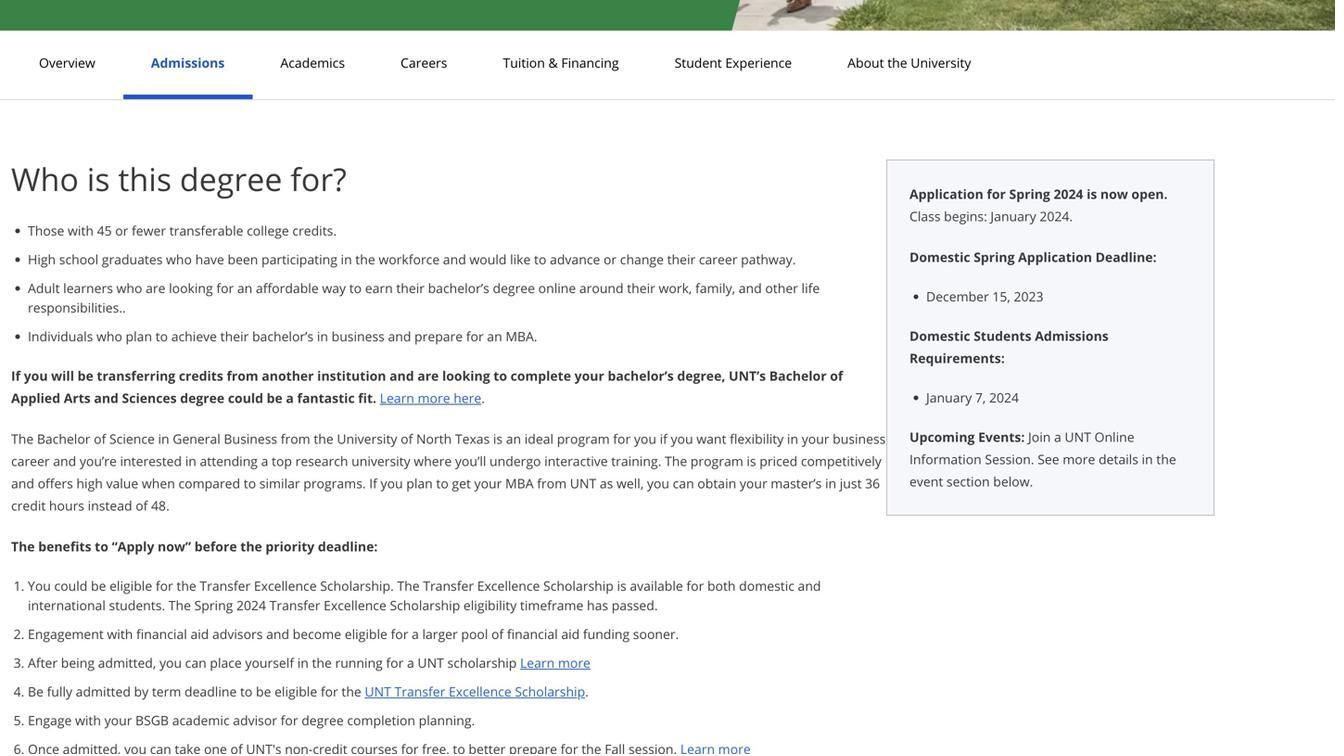 Task type: describe. For each thing, give the bounding box(es) containing it.
domestic students admissions requirements:
[[910, 327, 1109, 367]]

fit.
[[358, 389, 377, 407]]

you down university
[[381, 475, 403, 492]]

programs.
[[304, 475, 366, 492]]

the down credit
[[11, 538, 35, 555]]

the up earn
[[356, 250, 375, 268]]

been
[[228, 250, 258, 268]]

as
[[600, 475, 614, 492]]

list containing those with 45 or fewer transferable college credits.
[[19, 221, 887, 346]]

a inside the bachelor of science in general business from the university of north texas is an ideal program for you if you want flexibility in your business career and you're interested in attending a top research university where you'll undergo interactive training. the program is priced competitively and offers high value when compared to similar programs. if you plan to get your mba from unt as well, you can obtain your master's in just 36 credit hours instead of 48.
[[261, 452, 268, 470]]

your right get
[[475, 475, 502, 492]]

earn
[[365, 279, 393, 297]]

domestic for domestic students admissions requirements:
[[910, 327, 971, 345]]

their right achieve
[[220, 327, 249, 345]]

participating
[[262, 250, 338, 268]]

a right running
[[407, 654, 414, 672]]

and up credit
[[11, 475, 34, 492]]

term
[[152, 683, 181, 700]]

1 aid from the left
[[191, 625, 209, 643]]

unt up the completion
[[365, 683, 391, 700]]

1 vertical spatial spring
[[974, 248, 1015, 266]]

interactive
[[545, 452, 608, 470]]

requirements:
[[910, 349, 1005, 367]]

could inside if you will be transferring credits from another institution and are looking to complete your bachelor's degree, unt's bachelor of applied arts and sciences degree could be a fantastic fit.
[[228, 389, 263, 407]]

excellence down scholarship. in the left of the page
[[324, 597, 387, 614]]

hours
[[49, 497, 84, 514]]

transferring
[[97, 367, 176, 385]]

eligible inside the engagement with financial aid advisors and become eligible for a larger pool of financial aid funding sooner. list item
[[345, 625, 388, 643]]

bachelor's inside "adult learners who are looking for an affordable way to earn their bachelor's degree online around their work, family, and other life responsibilities.."
[[428, 279, 490, 297]]

an inside the bachelor of science in general business from the university of north texas is an ideal program for you if you want flexibility in your business career and you're interested in attending a top research university where you'll undergo interactive training. the program is priced competitively and offers high value when compared to similar programs. if you plan to get your mba from unt as well, you can obtain your master's in just 36 credit hours instead of 48.
[[506, 430, 521, 448]]

are inside "adult learners who are looking for an affordable way to earn their bachelor's degree online around their work, family, and other life responsibilities.."
[[146, 279, 166, 297]]

have
[[195, 250, 224, 268]]

business
[[224, 430, 277, 448]]

advance
[[550, 250, 601, 268]]

would
[[470, 250, 507, 268]]

&
[[549, 54, 558, 71]]

unt inside the bachelor of science in general business from the university of north texas is an ideal program for you if you want flexibility in your business career and you're interested in attending a top research university where you'll undergo interactive training. the program is priced competitively and offers high value when compared to similar programs. if you plan to get your mba from unt as well, you can obtain your master's in just 36 credit hours instead of 48.
[[570, 475, 597, 492]]

0 vertical spatial scholarship
[[544, 577, 614, 595]]

you could be eligible for the transfer excellence scholarship. the transfer excellence scholarship is available for both domestic and international students. the spring 2024 transfer excellence scholarship eligibility timeframe has passed.
[[28, 577, 821, 614]]

of left north
[[401, 430, 413, 448]]

training.
[[612, 452, 662, 470]]

the down become
[[312, 654, 332, 672]]

class
[[910, 207, 941, 225]]

2 vertical spatial who
[[96, 327, 122, 345]]

if
[[660, 430, 668, 448]]

2024 inside application for spring 2024 is now open. class begins: january 2024.
[[1054, 185, 1084, 203]]

for left both
[[687, 577, 704, 595]]

the right students.
[[169, 597, 191, 614]]

this
[[118, 157, 172, 200]]

high school graduates who have been participating in the workforce and would like to advance or change their career pathway. list item
[[28, 250, 887, 269]]

when
[[142, 475, 175, 492]]

for inside the bachelor of science in general business from the university of north texas is an ideal program for you if you want flexibility in your business career and you're interested in attending a top research university where you'll undergo interactive training. the program is priced competitively and offers high value when compared to similar programs. if you plan to get your mba from unt as well, you can obtain your master's in just 36 credit hours instead of 48.
[[613, 430, 631, 448]]

for left larger
[[391, 625, 409, 643]]

to left "apply
[[95, 538, 108, 555]]

application for spring 2024 is now open. class begins: january 2024.
[[910, 185, 1168, 225]]

transfer down before
[[200, 577, 251, 595]]

0 vertical spatial more
[[418, 389, 450, 407]]

excellence up "eligibility"
[[477, 577, 540, 595]]

now"
[[158, 538, 191, 555]]

be down yourself
[[256, 683, 271, 700]]

similar
[[260, 475, 300, 492]]

flexibility
[[730, 430, 784, 448]]

larger
[[423, 625, 458, 643]]

0 vertical spatial university
[[911, 54, 972, 71]]

and inside "adult learners who are looking for an affordable way to earn their bachelor's degree online around their work, family, and other life responsibilities.."
[[739, 279, 762, 297]]

0 horizontal spatial .
[[482, 389, 485, 407]]

january 7, 2024 list item
[[927, 388, 1192, 407]]

change
[[620, 250, 664, 268]]

details
[[1099, 450, 1139, 468]]

after
[[28, 654, 58, 672]]

their up "work,"
[[668, 250, 696, 268]]

in up interested
[[158, 430, 169, 448]]

0 vertical spatial program
[[557, 430, 610, 448]]

in up the be fully admitted by term deadline to be eligible for the unt transfer excellence scholarship .
[[298, 654, 309, 672]]

the right scholarship. in the left of the page
[[397, 577, 420, 595]]

36
[[866, 475, 881, 492]]

information
[[910, 450, 982, 468]]

business inside list item
[[332, 327, 385, 345]]

unt down larger
[[418, 654, 444, 672]]

degree inside "adult learners who are looking for an affordable way to earn their bachelor's degree online around their work, family, and other life responsibilities.."
[[493, 279, 535, 297]]

has
[[587, 597, 609, 614]]

events:
[[979, 428, 1025, 446]]

affordable
[[256, 279, 319, 297]]

and down those with 45 or fewer transferable college credits. list item
[[443, 250, 466, 268]]

spring inside you could be eligible for the transfer excellence scholarship. the transfer excellence scholarship is available for both domestic and international students. the spring 2024 transfer excellence scholarship eligibility timeframe has passed.
[[194, 597, 233, 614]]

engage with your bsgb academic advisor for degree completion planning.
[[28, 712, 475, 729]]

the benefits to "apply now" before the priority deadline:
[[11, 538, 378, 555]]

section
[[947, 473, 990, 490]]

you right the if on the left
[[671, 430, 694, 448]]

about the university
[[848, 54, 972, 71]]

you're
[[80, 452, 117, 470]]

plan inside the bachelor of science in general business from the university of north texas is an ideal program for you if you want flexibility in your business career and you're interested in attending a top research university where you'll undergo interactive training. the program is priced competitively and offers high value when compared to similar programs. if you plan to get your mba from unt as well, you can obtain your master's in just 36 credit hours instead of 48.
[[407, 475, 433, 492]]

be down another
[[267, 389, 283, 407]]

academic
[[172, 712, 230, 729]]

bachelor's inside if you will be transferring credits from another institution and are looking to complete your bachelor's degree, unt's bachelor of applied arts and sciences degree could be a fantastic fit.
[[608, 367, 674, 385]]

about
[[848, 54, 885, 71]]

the bachelor of science in general business from the university of north texas is an ideal program for you if you want flexibility in your business career and you're interested in attending a top research university where you'll undergo interactive training. the program is priced competitively and offers high value when compared to similar programs. if you plan to get your mba from unt as well, you can obtain your master's in just 36 credit hours instead of 48.
[[11, 430, 886, 514]]

your down the priced
[[740, 475, 768, 492]]

you could be eligible for the transfer excellence scholarship. the transfer excellence scholarship is available for both domestic and international students. the spring 2024 transfer excellence scholarship eligibility timeframe has passed. list item
[[28, 576, 887, 615]]

ideal
[[525, 430, 554, 448]]

of left 48.
[[136, 497, 148, 514]]

credits.
[[293, 222, 337, 239]]

for right prepare
[[466, 327, 484, 345]]

48.
[[151, 497, 170, 514]]

1 vertical spatial or
[[604, 250, 617, 268]]

be right will
[[78, 367, 93, 385]]

admitted
[[76, 683, 131, 700]]

2024 inside you could be eligible for the transfer excellence scholarship. the transfer excellence scholarship is available for both domestic and international students. the spring 2024 transfer excellence scholarship eligibility timeframe has passed.
[[237, 597, 266, 614]]

to left achieve
[[156, 327, 168, 345]]

a inside join a unt online information session. see more details in the event section below.
[[1055, 428, 1062, 446]]

if inside the bachelor of science in general business from the university of north texas is an ideal program for you if you want flexibility in your business career and you're interested in attending a top research university where you'll undergo interactive training. the program is priced competitively and offers high value when compared to similar programs. if you plan to get your mba from unt as well, you can obtain your master's in just 36 credit hours instead of 48.
[[369, 475, 377, 492]]

for up students.
[[156, 577, 173, 595]]

could inside you could be eligible for the transfer excellence scholarship. the transfer excellence scholarship is available for both domestic and international students. the spring 2024 transfer excellence scholarship eligibility timeframe has passed.
[[54, 577, 88, 595]]

of inside if you will be transferring credits from another institution and are looking to complete your bachelor's degree, unt's bachelor of applied arts and sciences degree could be a fantastic fit.
[[830, 367, 844, 385]]

overview
[[39, 54, 95, 71]]

tuition & financing
[[503, 54, 619, 71]]

in up way on the top left of page
[[341, 250, 352, 268]]

experience
[[726, 54, 792, 71]]

is inside application for spring 2024 is now open. class begins: january 2024.
[[1087, 185, 1098, 203]]

to inside "adult learners who are looking for an affordable way to earn their bachelor's degree online around their work, family, and other life responsibilities.."
[[349, 279, 362, 297]]

1 vertical spatial program
[[691, 452, 744, 470]]

you inside if you will be transferring credits from another institution and are looking to complete your bachelor's degree, unt's bachelor of applied arts and sciences degree could be a fantastic fit.
[[24, 367, 48, 385]]

work,
[[659, 279, 692, 297]]

obtain
[[698, 475, 737, 492]]

1 horizontal spatial eligible
[[275, 683, 317, 700]]

the right before
[[241, 538, 262, 555]]

2 vertical spatial from
[[537, 475, 567, 492]]

more inside join a unt online information session. see more details in the event section below.
[[1063, 450, 1096, 468]]

and up learn more here link
[[390, 367, 414, 385]]

their down workforce
[[396, 279, 425, 297]]

another
[[262, 367, 314, 385]]

credit
[[11, 497, 46, 514]]

below.
[[994, 473, 1034, 490]]

your inside if you will be transferring credits from another institution and are looking to complete your bachelor's degree, unt's bachelor of applied arts and sciences degree could be a fantastic fit.
[[575, 367, 605, 385]]

responsibilities..
[[28, 299, 126, 316]]

1 vertical spatial from
[[281, 430, 310, 448]]

excellence inside list item
[[449, 683, 512, 700]]

passed.
[[612, 597, 658, 614]]

0 vertical spatial who
[[166, 250, 192, 268]]

admissions inside 'domestic students admissions requirements:'
[[1035, 327, 1109, 345]]

will
[[51, 367, 74, 385]]

event
[[910, 473, 944, 490]]

for right running
[[386, 654, 404, 672]]

engagement with financial aid advisors and become eligible for a larger pool of financial aid funding sooner.
[[28, 625, 679, 643]]

university inside the bachelor of science in general business from the university of north texas is an ideal program for you if you want flexibility in your business career and you're interested in attending a top research university where you'll undergo interactive training. the program is priced competitively and offers high value when compared to similar programs. if you plan to get your mba from unt as well, you can obtain your master's in just 36 credit hours instead of 48.
[[337, 430, 398, 448]]

you'll
[[455, 452, 487, 470]]

degree up transferable
[[180, 157, 282, 200]]

engage
[[28, 712, 72, 729]]

tuition & financing link
[[498, 54, 625, 71]]

master's
[[771, 475, 822, 492]]

to right like
[[534, 250, 547, 268]]

school
[[59, 250, 98, 268]]

if you will be transferring credits from another institution and are looking to complete your bachelor's degree, unt's bachelor of applied arts and sciences degree could be a fantastic fit.
[[11, 367, 844, 407]]

for?
[[291, 157, 347, 200]]

is left this at the left top of the page
[[87, 157, 110, 200]]

15,
[[993, 288, 1011, 305]]

3 list item from the top
[[28, 739, 887, 754]]

fewer
[[132, 222, 166, 239]]

january inside application for spring 2024 is now open. class begins: january 2024.
[[991, 207, 1037, 225]]

eligibility
[[464, 597, 517, 614]]

engagement
[[28, 625, 104, 643]]

careers
[[401, 54, 448, 71]]

high
[[76, 475, 103, 492]]

applied
[[11, 389, 60, 407]]

competitively
[[801, 452, 882, 470]]

student experience link
[[669, 54, 798, 71]]

north
[[416, 430, 452, 448]]

of up you're
[[94, 430, 106, 448]]

financing
[[562, 54, 619, 71]]

in up the priced
[[788, 430, 799, 448]]

those with 45 or fewer transferable college credits.
[[28, 222, 337, 239]]

1 vertical spatial an
[[487, 327, 503, 345]]

their down change
[[627, 279, 656, 297]]

who
[[11, 157, 79, 200]]

transfer up become
[[270, 597, 321, 614]]

undergo
[[490, 452, 541, 470]]



Task type: locate. For each thing, give the bounding box(es) containing it.
who inside "adult learners who are looking for an affordable way to earn their bachelor's degree online around their work, family, and other life responsibilities.."
[[116, 279, 142, 297]]

1 horizontal spatial january
[[991, 207, 1037, 225]]

degree
[[180, 157, 282, 200], [493, 279, 535, 297], [180, 389, 225, 407], [302, 712, 344, 729]]

list item
[[28, 653, 887, 673], [28, 682, 887, 701], [28, 739, 887, 754]]

1 horizontal spatial career
[[699, 250, 738, 268]]

plan up transferring
[[126, 327, 152, 345]]

2024 right the 7,
[[990, 389, 1020, 406]]

and up offers
[[53, 452, 76, 470]]

list item containing be fully admitted by term deadline to be eligible for the
[[28, 682, 887, 701]]

1 vertical spatial looking
[[442, 367, 490, 385]]

1 horizontal spatial admissions
[[1035, 327, 1109, 345]]

0 vertical spatial an
[[237, 279, 253, 297]]

international
[[28, 597, 106, 614]]

more left here
[[418, 389, 450, 407]]

1 horizontal spatial program
[[691, 452, 744, 470]]

and right domestic
[[798, 577, 821, 595]]

funding
[[583, 625, 630, 643]]

0 horizontal spatial application
[[910, 185, 984, 203]]

those
[[28, 222, 64, 239]]

list containing you could be eligible for the transfer excellence scholarship. the transfer excellence scholarship is available for both domestic and international students. the spring 2024 transfer excellence scholarship eligibility timeframe has passed.
[[19, 576, 887, 754]]

the inside join a unt online information session. see more details in the event section below.
[[1157, 450, 1177, 468]]

1 vertical spatial business
[[833, 430, 886, 448]]

2 horizontal spatial from
[[537, 475, 567, 492]]

prepare
[[415, 327, 463, 345]]

with for financial
[[107, 625, 133, 643]]

career inside the bachelor of science in general business from the university of north texas is an ideal program for you if you want flexibility in your business career and you're interested in attending a top research university where you'll undergo interactive training. the program is priced competitively and offers high value when compared to similar programs. if you plan to get your mba from unt as well, you can obtain your master's in just 36 credit hours instead of 48.
[[11, 452, 50, 470]]

academics link
[[275, 54, 351, 71]]

of up competitively
[[830, 367, 844, 385]]

list
[[19, 221, 887, 346], [19, 576, 887, 754]]

careers link
[[395, 54, 453, 71]]

. inside list
[[586, 683, 589, 700]]

0 horizontal spatial looking
[[169, 279, 213, 297]]

high
[[28, 250, 56, 268]]

looking up here
[[442, 367, 490, 385]]

0 horizontal spatial could
[[54, 577, 88, 595]]

the down the benefits to "apply now" before the priority deadline:
[[177, 577, 196, 595]]

your inside "list item"
[[104, 712, 132, 729]]

december 15, 2023 list item
[[927, 287, 1192, 306]]

where
[[414, 452, 452, 470]]

in inside join a unt online information session. see more details in the event section below.
[[1142, 450, 1154, 468]]

2 aid from the left
[[562, 625, 580, 643]]

in down general
[[185, 452, 197, 470]]

advisors
[[212, 625, 263, 643]]

unt left the 'as'
[[570, 475, 597, 492]]

for up training.
[[613, 430, 631, 448]]

business up institution
[[332, 327, 385, 345]]

open.
[[1132, 185, 1168, 203]]

or right the '45'
[[115, 222, 128, 239]]

2 horizontal spatial eligible
[[345, 625, 388, 643]]

for inside "adult learners who are looking for an affordable way to earn their bachelor's degree online around their work, family, and other life responsibilities.."
[[216, 279, 234, 297]]

1 vertical spatial 2024
[[990, 389, 1020, 406]]

from up top
[[281, 430, 310, 448]]

you left the if on the left
[[634, 430, 657, 448]]

1 vertical spatial domestic
[[910, 327, 971, 345]]

1 vertical spatial list item
[[28, 682, 887, 701]]

who is this degree for?
[[11, 157, 347, 200]]

0 vertical spatial could
[[228, 389, 263, 407]]

a down another
[[286, 389, 294, 407]]

workforce
[[379, 250, 440, 268]]

1 vertical spatial university
[[337, 430, 398, 448]]

2024 up advisors
[[237, 597, 266, 614]]

0 horizontal spatial financial
[[136, 625, 187, 643]]

1 horizontal spatial business
[[833, 430, 886, 448]]

list item containing after being admitted, you can place yourself in the running for a unt scholarship
[[28, 653, 887, 673]]

career up offers
[[11, 452, 50, 470]]

0 horizontal spatial can
[[185, 654, 207, 672]]

mba
[[506, 475, 534, 492]]

for
[[987, 185, 1006, 203], [216, 279, 234, 297], [466, 327, 484, 345], [613, 430, 631, 448], [156, 577, 173, 595], [687, 577, 704, 595], [391, 625, 409, 643], [386, 654, 404, 672], [321, 683, 338, 700], [281, 712, 298, 729]]

with up admitted,
[[107, 625, 133, 643]]

with
[[68, 222, 94, 239], [107, 625, 133, 643], [75, 712, 101, 729]]

0 vertical spatial or
[[115, 222, 128, 239]]

1 horizontal spatial if
[[369, 475, 377, 492]]

0 vertical spatial with
[[68, 222, 94, 239]]

1 list from the top
[[19, 221, 887, 346]]

financial
[[136, 625, 187, 643], [507, 625, 558, 643]]

be inside you could be eligible for the transfer excellence scholarship. the transfer excellence scholarship is available for both domestic and international students. the spring 2024 transfer excellence scholarship eligibility timeframe has passed.
[[91, 577, 106, 595]]

2 vertical spatial spring
[[194, 597, 233, 614]]

domestic inside 'domestic students admissions requirements:'
[[910, 327, 971, 345]]

can inside the bachelor of science in general business from the university of north texas is an ideal program for you if you want flexibility in your business career and you're interested in attending a top research university where you'll undergo interactive training. the program is priced competitively and offers high value when compared to similar programs. if you plan to get your mba from unt as well, you can obtain your master's in just 36 credit hours instead of 48.
[[673, 475, 695, 492]]

if
[[11, 367, 20, 385], [369, 475, 377, 492]]

2 list from the top
[[19, 576, 887, 754]]

degree down credits
[[180, 389, 225, 407]]

0 horizontal spatial aid
[[191, 625, 209, 643]]

you up term
[[160, 654, 182, 672]]

0 vertical spatial bachelor
[[770, 367, 827, 385]]

list item up engage with your bsgb academic advisor for degree completion planning. "list item"
[[28, 682, 887, 701]]

science
[[109, 430, 155, 448]]

0 horizontal spatial from
[[227, 367, 259, 385]]

adult learners who are looking for an affordable way to earn their bachelor's degree online around their work, family, and other life responsibilities.. list item
[[28, 278, 887, 317]]

overview link
[[33, 54, 101, 71]]

0 horizontal spatial program
[[557, 430, 610, 448]]

1 list item from the top
[[28, 653, 887, 673]]

see
[[1038, 450, 1060, 468]]

2 vertical spatial scholarship
[[515, 683, 586, 700]]

university right about at right
[[911, 54, 972, 71]]

and left prepare
[[388, 327, 411, 345]]

the down the if on the left
[[665, 452, 688, 470]]

an inside "adult learners who are looking for an affordable way to earn their bachelor's degree online around their work, family, and other life responsibilities.."
[[237, 279, 253, 297]]

of
[[830, 367, 844, 385], [94, 430, 106, 448], [401, 430, 413, 448], [136, 497, 148, 514], [492, 625, 504, 643]]

an up undergo
[[506, 430, 521, 448]]

0 horizontal spatial 2024
[[237, 597, 266, 614]]

offers
[[38, 475, 73, 492]]

achieve
[[171, 327, 217, 345]]

0 vertical spatial january
[[991, 207, 1037, 225]]

those with 45 or fewer transferable college credits. list item
[[28, 221, 887, 240]]

spring up 15,
[[974, 248, 1015, 266]]

university
[[352, 452, 411, 470]]

2 horizontal spatial an
[[506, 430, 521, 448]]

0 horizontal spatial or
[[115, 222, 128, 239]]

if up applied
[[11, 367, 20, 385]]

0 horizontal spatial admissions
[[151, 54, 225, 71]]

spring inside application for spring 2024 is now open. class begins: january 2024.
[[1010, 185, 1051, 203]]

january inside list item
[[927, 389, 972, 406]]

list item down engage with your bsgb academic advisor for degree completion planning. "list item"
[[28, 739, 887, 754]]

like
[[510, 250, 531, 268]]

fantastic
[[297, 389, 355, 407]]

is inside you could be eligible for the transfer excellence scholarship. the transfer excellence scholarship is available for both domestic and international students. the spring 2024 transfer excellence scholarship eligibility timeframe has passed.
[[617, 577, 627, 595]]

instead
[[88, 497, 132, 514]]

0 vertical spatial looking
[[169, 279, 213, 297]]

bachelor inside if you will be transferring credits from another institution and are looking to complete your bachelor's degree, unt's bachelor of applied arts and sciences degree could be a fantastic fit.
[[770, 367, 827, 385]]

1 vertical spatial eligible
[[345, 625, 388, 643]]

0 vertical spatial career
[[699, 250, 738, 268]]

1 vertical spatial learn
[[520, 654, 555, 672]]

bachelor's down the high school graduates who have been participating in the workforce and would like to advance or change their career pathway. list item
[[428, 279, 490, 297]]

or up around
[[604, 250, 617, 268]]

if down university
[[369, 475, 377, 492]]

begins:
[[945, 207, 988, 225]]

1 horizontal spatial bachelor's
[[428, 279, 490, 297]]

0 vertical spatial .
[[482, 389, 485, 407]]

learners
[[63, 279, 113, 297]]

adult
[[28, 279, 60, 297]]

for down after being admitted, you can place yourself in the running for a unt scholarship learn more
[[321, 683, 338, 700]]

1 vertical spatial .
[[586, 683, 589, 700]]

more
[[418, 389, 450, 407], [1063, 450, 1096, 468], [558, 654, 591, 672]]

bachelor's up another
[[252, 327, 314, 345]]

individuals who plan to achieve their bachelor's in business and prepare for an mba.
[[28, 327, 538, 345]]

the inside you could be eligible for the transfer excellence scholarship. the transfer excellence scholarship is available for both domestic and international students. the spring 2024 transfer excellence scholarship eligibility timeframe has passed.
[[177, 577, 196, 595]]

transfer inside list item
[[395, 683, 446, 700]]

learn inside list item
[[520, 654, 555, 672]]

2 vertical spatial list item
[[28, 739, 887, 754]]

more inside list item
[[558, 654, 591, 672]]

the right about at right
[[888, 54, 908, 71]]

1 vertical spatial admissions
[[1035, 327, 1109, 345]]

1 vertical spatial are
[[418, 367, 439, 385]]

students.
[[109, 597, 165, 614]]

eligible up students.
[[110, 577, 152, 595]]

0 horizontal spatial career
[[11, 452, 50, 470]]

0 horizontal spatial more
[[418, 389, 450, 407]]

1 vertical spatial list
[[19, 576, 887, 754]]

well,
[[617, 475, 644, 492]]

looking
[[169, 279, 213, 297], [442, 367, 490, 385]]

completion
[[347, 712, 416, 729]]

can left place at the bottom left of page
[[185, 654, 207, 672]]

career up family,
[[699, 250, 738, 268]]

0 horizontal spatial plan
[[126, 327, 152, 345]]

is right texas
[[493, 430, 503, 448]]

1 vertical spatial scholarship
[[390, 597, 460, 614]]

eligible down after being admitted, you can place yourself in the running for a unt scholarship learn more
[[275, 683, 317, 700]]

1 horizontal spatial an
[[487, 327, 503, 345]]

0 horizontal spatial january
[[927, 389, 972, 406]]

1 horizontal spatial bachelor
[[770, 367, 827, 385]]

learn more here .
[[380, 389, 485, 407]]

domestic up requirements:
[[910, 327, 971, 345]]

0 vertical spatial can
[[673, 475, 695, 492]]

compared
[[179, 475, 240, 492]]

unt inside join a unt online information session. see more details in the event section below.
[[1065, 428, 1092, 446]]

domestic
[[740, 577, 795, 595]]

adult learners who are looking for an affordable way to earn their bachelor's degree online around their work, family, and other life responsibilities..
[[28, 279, 820, 316]]

0 horizontal spatial learn
[[380, 389, 415, 407]]

degree inside if you will be transferring credits from another institution and are looking to complete your bachelor's degree, unt's bachelor of applied arts and sciences degree could be a fantastic fit.
[[180, 389, 225, 407]]

who down those with 45 or fewer transferable college credits.
[[166, 250, 192, 268]]

individuals who plan to achieve their bachelor's in business and prepare for an mba. list item
[[28, 327, 887, 346]]

degree inside engage with your bsgb academic advisor for degree completion planning. "list item"
[[302, 712, 344, 729]]

1 horizontal spatial plan
[[407, 475, 433, 492]]

your down admitted
[[104, 712, 132, 729]]

academics
[[280, 54, 345, 71]]

0 vertical spatial list
[[19, 221, 887, 346]]

1 horizontal spatial or
[[604, 250, 617, 268]]

list item down the engagement with financial aid advisors and become eligible for a larger pool of financial aid funding sooner. list item
[[28, 653, 887, 673]]

sciences
[[122, 389, 177, 407]]

your up competitively
[[802, 430, 830, 448]]

are inside if you will be transferring credits from another institution and are looking to complete your bachelor's degree, unt's bachelor of applied arts and sciences degree could be a fantastic fit.
[[418, 367, 439, 385]]

0 horizontal spatial are
[[146, 279, 166, 297]]

top
[[272, 452, 292, 470]]

1 horizontal spatial 2024
[[990, 389, 1020, 406]]

to inside if you will be transferring credits from another institution and are looking to complete your bachelor's degree, unt's bachelor of applied arts and sciences degree could be a fantastic fit.
[[494, 367, 507, 385]]

2 horizontal spatial bachelor's
[[608, 367, 674, 385]]

1 horizontal spatial application
[[1019, 248, 1093, 266]]

upcoming
[[910, 428, 975, 446]]

in left just
[[826, 475, 837, 492]]

engagement with financial aid advisors and become eligible for a larger pool of financial aid funding sooner. list item
[[28, 624, 887, 644]]

looking down 'have'
[[169, 279, 213, 297]]

transfer up planning.
[[395, 683, 446, 700]]

the down running
[[342, 683, 362, 700]]

0 vertical spatial learn
[[380, 389, 415, 407]]

graduates
[[102, 250, 163, 268]]

be
[[28, 683, 44, 700]]

a inside if you will be transferring credits from another institution and are looking to complete your bachelor's degree, unt's bachelor of applied arts and sciences degree could be a fantastic fit.
[[286, 389, 294, 407]]

0 vertical spatial eligible
[[110, 577, 152, 595]]

excellence down priority
[[254, 577, 317, 595]]

for inside "list item"
[[281, 712, 298, 729]]

1 vertical spatial could
[[54, 577, 88, 595]]

0 vertical spatial list item
[[28, 653, 887, 673]]

.
[[482, 389, 485, 407], [586, 683, 589, 700]]

2 vertical spatial more
[[558, 654, 591, 672]]

unt left online
[[1065, 428, 1092, 446]]

eligible
[[110, 577, 152, 595], [345, 625, 388, 643], [275, 683, 317, 700]]

by
[[134, 683, 149, 700]]

0 vertical spatial application
[[910, 185, 984, 203]]

0 horizontal spatial business
[[332, 327, 385, 345]]

looking inside if you will be transferring credits from another institution and are looking to complete your bachelor's degree, unt's bachelor of applied arts and sciences degree could be a fantastic fit.
[[442, 367, 490, 385]]

0 vertical spatial from
[[227, 367, 259, 385]]

eligible up running
[[345, 625, 388, 643]]

1 domestic from the top
[[910, 248, 971, 266]]

transfer up "eligibility"
[[423, 577, 474, 595]]

"apply
[[112, 538, 154, 555]]

to up engage with your bsgb academic advisor for degree completion planning.
[[240, 683, 253, 700]]

of inside list item
[[492, 625, 504, 643]]

with inside "list item"
[[75, 712, 101, 729]]

unt's
[[729, 367, 766, 385]]

for down 'have'
[[216, 279, 234, 297]]

in right details
[[1142, 450, 1154, 468]]

1 vertical spatial bachelor
[[37, 430, 90, 448]]

2 financial from the left
[[507, 625, 558, 643]]

plan inside list item
[[126, 327, 152, 345]]

high school graduates who have been participating in the workforce and would like to advance or change their career pathway.
[[28, 250, 796, 268]]

university up university
[[337, 430, 398, 448]]

0 horizontal spatial bachelor's
[[252, 327, 314, 345]]

institution
[[317, 367, 386, 385]]

unt
[[1065, 428, 1092, 446], [570, 475, 597, 492], [418, 654, 444, 672], [365, 683, 391, 700]]

and up yourself
[[266, 625, 289, 643]]

1 vertical spatial with
[[107, 625, 133, 643]]

1 horizontal spatial .
[[586, 683, 589, 700]]

domestic up december
[[910, 248, 971, 266]]

plan
[[126, 327, 152, 345], [407, 475, 433, 492]]

domestic
[[910, 248, 971, 266], [910, 327, 971, 345]]

0 horizontal spatial if
[[11, 367, 20, 385]]

and inside you could be eligible for the transfer excellence scholarship. the transfer excellence scholarship is available for both domestic and international students. the spring 2024 transfer excellence scholarship eligibility timeframe has passed.
[[798, 577, 821, 595]]

1 vertical spatial career
[[11, 452, 50, 470]]

aid left advisors
[[191, 625, 209, 643]]

yourself
[[245, 654, 294, 672]]

can left the obtain
[[673, 475, 695, 492]]

2024 inside list item
[[990, 389, 1020, 406]]

and right arts
[[94, 389, 119, 407]]

financial down the timeframe in the left bottom of the page
[[507, 625, 558, 643]]

45
[[97, 222, 112, 239]]

with down admitted
[[75, 712, 101, 729]]

1 financial from the left
[[136, 625, 187, 643]]

learn more here link
[[380, 389, 482, 407]]

0 vertical spatial spring
[[1010, 185, 1051, 203]]

spring up 2024.
[[1010, 185, 1051, 203]]

looking inside "adult learners who are looking for an affordable way to earn their bachelor's degree online around their work, family, and other life responsibilities.."
[[169, 279, 213, 297]]

0 horizontal spatial university
[[337, 430, 398, 448]]

engage with your bsgb academic advisor for degree completion planning. list item
[[28, 711, 887, 730]]

want
[[697, 430, 727, 448]]

transferable
[[170, 222, 244, 239]]

in up institution
[[317, 327, 328, 345]]

0 vertical spatial bachelor's
[[428, 279, 490, 297]]

is up passed. on the bottom
[[617, 577, 627, 595]]

for inside application for spring 2024 is now open. class begins: january 2024.
[[987, 185, 1006, 203]]

2 domestic from the top
[[910, 327, 971, 345]]

the inside the bachelor of science in general business from the university of north texas is an ideal program for you if you want flexibility in your business career and you're interested in attending a top research university where you'll undergo interactive training. the program is priced competitively and offers high value when compared to similar programs. if you plan to get your mba from unt as well, you can obtain your master's in just 36 credit hours instead of 48.
[[314, 430, 334, 448]]

individuals
[[28, 327, 93, 345]]

0 vertical spatial if
[[11, 367, 20, 385]]

just
[[840, 475, 862, 492]]

place
[[210, 654, 242, 672]]

online
[[539, 279, 576, 297]]

1 horizontal spatial learn
[[520, 654, 555, 672]]

2 list item from the top
[[28, 682, 887, 701]]

are down graduates
[[146, 279, 166, 297]]

excellence down scholarship
[[449, 683, 512, 700]]

planning.
[[419, 712, 475, 729]]

2 vertical spatial with
[[75, 712, 101, 729]]

2 horizontal spatial 2024
[[1054, 185, 1084, 203]]

spring up advisors
[[194, 597, 233, 614]]

available
[[630, 577, 684, 595]]

the down applied
[[11, 430, 34, 448]]

1 horizontal spatial aid
[[562, 625, 580, 643]]

1 vertical spatial if
[[369, 475, 377, 492]]

scholarship
[[448, 654, 517, 672]]

2 vertical spatial 2024
[[237, 597, 266, 614]]

bachelor inside the bachelor of science in general business from the university of north texas is an ideal program for you if you want flexibility in your business career and you're interested in attending a top research university where you'll undergo interactive training. the program is priced competitively and offers high value when compared to similar programs. if you plan to get your mba from unt as well, you can obtain your master's in just 36 credit hours instead of 48.
[[37, 430, 90, 448]]

bachelor right the unt's at the right of page
[[770, 367, 827, 385]]

from inside if you will be transferring credits from another institution and are looking to complete your bachelor's degree, unt's bachelor of applied arts and sciences degree could be a fantastic fit.
[[227, 367, 259, 385]]

2023
[[1014, 288, 1044, 305]]

business inside the bachelor of science in general business from the university of north texas is an ideal program for you if you want flexibility in your business career and you're interested in attending a top research university where you'll undergo interactive training. the program is priced competitively and offers high value when compared to similar programs. if you plan to get your mba from unt as well, you can obtain your master's in just 36 credit hours instead of 48.
[[833, 430, 886, 448]]

0 vertical spatial admissions
[[151, 54, 225, 71]]

can inside list item
[[185, 654, 207, 672]]

to left similar
[[244, 475, 256, 492]]

students
[[974, 327, 1032, 345]]

with for 45
[[68, 222, 94, 239]]

1 horizontal spatial more
[[558, 654, 591, 672]]

from right mba
[[537, 475, 567, 492]]

more down funding
[[558, 654, 591, 672]]

career inside list item
[[699, 250, 738, 268]]

1 horizontal spatial could
[[228, 389, 263, 407]]

if inside if you will be transferring credits from another institution and are looking to complete your bachelor's degree, unt's bachelor of applied arts and sciences degree could be a fantastic fit.
[[11, 367, 20, 385]]

2 horizontal spatial more
[[1063, 450, 1096, 468]]

to left complete in the left of the page
[[494, 367, 507, 385]]

aid
[[191, 625, 209, 643], [562, 625, 580, 643]]

domestic for domestic spring application deadline:
[[910, 248, 971, 266]]

application inside application for spring 2024 is now open. class begins: january 2024.
[[910, 185, 984, 203]]

a inside list item
[[412, 625, 419, 643]]

for right advisor
[[281, 712, 298, 729]]

1 vertical spatial more
[[1063, 450, 1096, 468]]

scholarship
[[544, 577, 614, 595], [390, 597, 460, 614], [515, 683, 586, 700]]

you
[[28, 577, 51, 595]]

sooner.
[[633, 625, 679, 643]]

about the university link
[[843, 54, 977, 71]]

you right well,
[[647, 475, 670, 492]]

is left now in the top right of the page
[[1087, 185, 1098, 203]]

is down flexibility
[[747, 452, 757, 470]]

to left get
[[436, 475, 449, 492]]

running
[[335, 654, 383, 672]]

with for your
[[75, 712, 101, 729]]

being
[[61, 654, 95, 672]]

eligible inside you could be eligible for the transfer excellence scholarship. the transfer excellence scholarship is available for both domestic and international students. the spring 2024 transfer excellence scholarship eligibility timeframe has passed.
[[110, 577, 152, 595]]

december
[[927, 288, 990, 305]]

application up december 15, 2023 list item
[[1019, 248, 1093, 266]]



Task type: vqa. For each thing, say whether or not it's contained in the screenshot.
the leftmost an
yes



